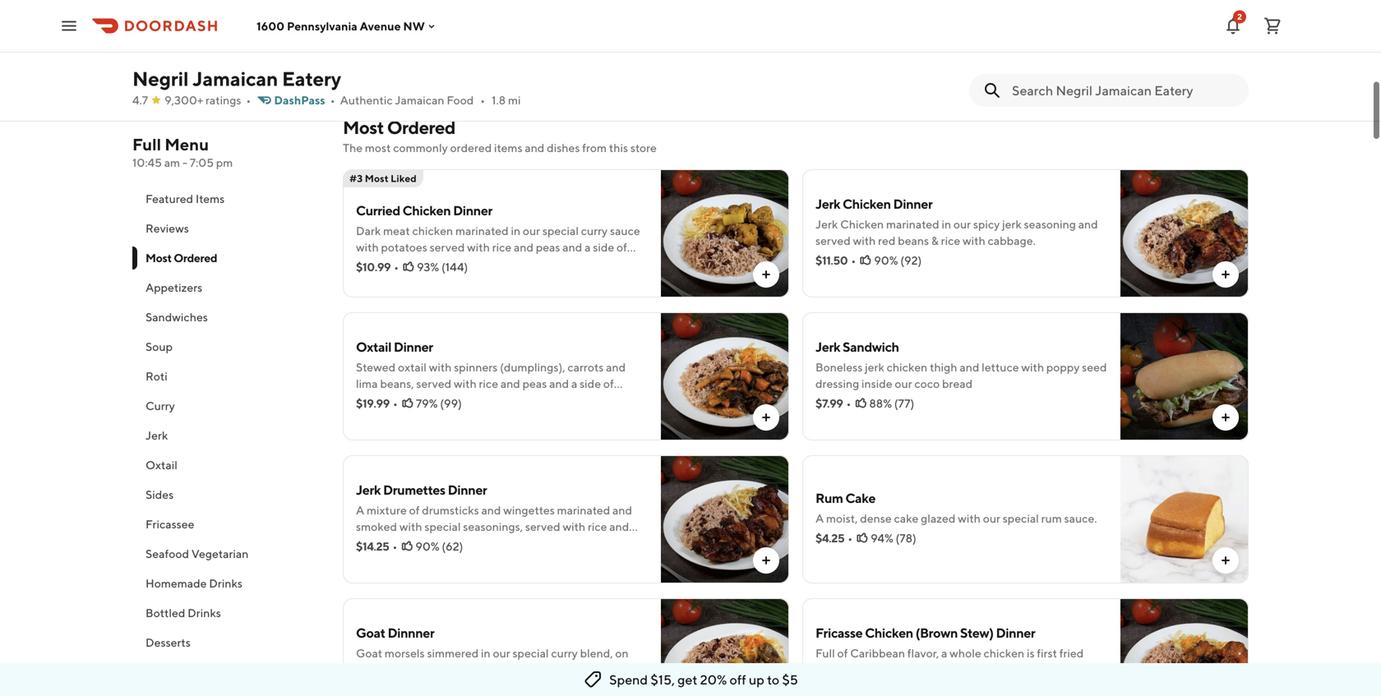Task type: locate. For each thing, give the bounding box(es) containing it.
& right over
[[900, 680, 908, 693]]

1 vertical spatial chicken
[[887, 361, 928, 374]]

oxtail
[[1222, 71, 1253, 85], [356, 339, 392, 355], [146, 459, 178, 472]]

bread
[[943, 377, 973, 391]]

0 vertical spatial goat
[[356, 626, 385, 641]]

cabbage down lima
[[356, 394, 401, 407]]

ordered inside the most ordered the most commonly ordered items and dishes from this store
[[387, 117, 456, 138]]

our inside rum cake a moist, dense cake glazed with our special rum sauce.
[[984, 512, 1001, 526]]

-
[[183, 156, 187, 169]]

oxtail down beef
[[1222, 71, 1253, 85]]

peas inside goat dinnner goat morsels simmered in our special curry blend, on rice & peas and cabbage.
[[388, 663, 412, 677]]

1 vertical spatial side
[[580, 377, 601, 391]]

marinated inside the jerk chicken dinner jerk chicken marinated in our spicy jerk seasoning and served with red beans & rice with cabbage.
[[887, 218, 940, 231]]

drinks down seafood vegetarian button
[[209, 577, 243, 591]]

served
[[816, 234, 851, 248], [430, 241, 465, 254], [417, 377, 452, 391], [526, 520, 561, 534], [816, 680, 851, 693]]

$4.25
[[816, 532, 845, 545]]

2 horizontal spatial chicken
[[984, 647, 1025, 661]]

curry left blend,
[[551, 647, 578, 661]]

simmered down dinnner
[[427, 647, 479, 661]]

1 horizontal spatial jamaican
[[395, 93, 445, 107]]

(99)
[[440, 397, 462, 410]]

add item to cart image for boneless jerk chicken thigh and lettuce with poppy seed dressing inside our coco bread
[[1220, 411, 1233, 424]]

0 horizontal spatial &
[[378, 663, 385, 677]]

ordered for most ordered the most commonly ordered items and dishes from this store
[[387, 117, 456, 138]]

in inside fricasse chicken (brown stew)  dinner full of caribbean flavor, a whole chicken is first fried then simmered in our savory-sweet brown stew sauce, served over rice & peas with shredded cabbage.
[[897, 663, 906, 677]]

0 vertical spatial simmered
[[427, 647, 479, 661]]

90% (92)
[[875, 254, 922, 267]]

2 vertical spatial cabbage.
[[1014, 680, 1062, 693]]

dinner up drumsticks
[[448, 482, 487, 498]]

goat up morsels
[[356, 626, 385, 641]]

and inside the most ordered the most commonly ordered items and dishes from this store
[[525, 141, 545, 155]]

ordered up commonly
[[387, 117, 456, 138]]

of down carrots
[[604, 377, 614, 391]]

desserts
[[146, 636, 191, 650]]

items
[[494, 141, 523, 155]]

1 horizontal spatial full
[[816, 647, 836, 661]]

in inside goat dinnner goat morsels simmered in our special curry blend, on rice & peas and cabbage.
[[481, 647, 491, 661]]

0 vertical spatial side
[[593, 241, 615, 254]]

93%
[[417, 260, 439, 274]]

add item to cart image
[[760, 411, 773, 424], [1220, 554, 1233, 568]]

oxtail up stewed
[[356, 339, 392, 355]]

0 vertical spatial &
[[932, 234, 939, 248]]

side down sauce
[[593, 241, 615, 254]]

a inside rum cake a moist, dense cake glazed with our special rum sauce.
[[816, 512, 824, 526]]

1 vertical spatial cabbage
[[356, 394, 401, 407]]

ordered up appetizers
[[174, 251, 217, 265]]

• down negril jamaican eatery
[[246, 93, 251, 107]]

(92)
[[901, 254, 922, 267]]

1 horizontal spatial simmered
[[843, 663, 894, 677]]

jerk up inside
[[865, 361, 885, 374]]

4.7
[[373, 5, 396, 25], [132, 93, 148, 107]]

0 vertical spatial 4.7
[[373, 5, 396, 25]]

rice inside fricasse chicken (brown stew)  dinner full of caribbean flavor, a whole chicken is first fried then simmered in our savory-sweet brown stew sauce, served over rice & peas with shredded cabbage.
[[879, 680, 898, 693]]

drinks inside button
[[188, 607, 221, 620]]

marinated inside 'jerk drumettes dinner a mixture of drumsticks and wingettes marinated and smoked with special seasonings, served with rice and peas and a side of cabbage'
[[557, 504, 611, 517]]

0 horizontal spatial jamaican
[[193, 67, 278, 90]]

2 vertical spatial most
[[146, 251, 172, 265]]

over
[[853, 680, 877, 693]]

chicken up brown
[[984, 647, 1025, 661]]

2 vertical spatial chicken
[[984, 647, 1025, 661]]

90% (62)
[[416, 540, 463, 554]]

1 horizontal spatial chicken
[[887, 361, 928, 374]]

and inside the jerk chicken dinner jerk chicken marinated in our spicy jerk seasoning and served with red beans & rice with cabbage.
[[1079, 218, 1099, 231]]

0 horizontal spatial a
[[356, 504, 365, 517]]

most inside the most ordered the most commonly ordered items and dishes from this store
[[343, 117, 384, 138]]

• right $4.25
[[848, 532, 853, 545]]

oxtail button
[[132, 451, 323, 480]]

rice inside goat dinnner goat morsels simmered in our special curry blend, on rice & peas and cabbage.
[[356, 663, 376, 677]]

full inside fricasse chicken (brown stew)  dinner full of caribbean flavor, a whole chicken is first fried then simmered in our savory-sweet brown stew sauce, served over rice & peas with shredded cabbage.
[[816, 647, 836, 661]]

seafood vegetarian button
[[132, 540, 323, 569]]

full
[[132, 135, 161, 154], [816, 647, 836, 661]]

1 vertical spatial goat
[[356, 647, 383, 661]]

most right #3
[[365, 173, 389, 184]]

first
[[1038, 647, 1058, 661]]

glazed
[[921, 512, 956, 526]]

most for most ordered the most commonly ordered items and dishes from this store
[[343, 117, 384, 138]]

of down "fricasse"
[[838, 647, 848, 661]]

0 horizontal spatial add item to cart image
[[760, 411, 773, 424]]

4.7 left nw
[[373, 5, 396, 25]]

oxtail dinner image
[[661, 313, 790, 441]]

of inside fricasse chicken (brown stew)  dinner full of caribbean flavor, a whole chicken is first fried then simmered in our savory-sweet brown stew sauce, served over rice & peas with shredded cabbage.
[[838, 647, 848, 661]]

chicken inside curried chicken dinner dark meat chicken marinated in our special curry sauce with potatoes served with rice and peas and a side of cabbage
[[403, 203, 451, 218]]

most down reviews
[[146, 251, 172, 265]]

chicken up potatoes
[[412, 224, 453, 238]]

0 vertical spatial jerk
[[1003, 218, 1022, 231]]

simmered inside goat dinnner goat morsels simmered in our special curry blend, on rice & peas and cabbage.
[[427, 647, 479, 661]]

roti
[[146, 370, 168, 383]]

1 horizontal spatial &
[[900, 680, 908, 693]]

stewed
[[356, 361, 396, 374]]

jamaican up ratings
[[193, 67, 278, 90]]

cabbage
[[356, 257, 401, 271], [356, 394, 401, 407], [450, 537, 495, 550]]

• down potatoes
[[394, 260, 399, 274]]

2 vertical spatial oxtail
[[146, 459, 178, 472]]

dinner up beans
[[894, 196, 933, 212]]

whole
[[950, 647, 982, 661]]

chicken for curried
[[403, 203, 451, 218]]

served inside the jerk chicken dinner jerk chicken marinated in our spicy jerk seasoning and served with red beans & rice with cabbage.
[[816, 234, 851, 248]]

1 vertical spatial add item to cart image
[[1220, 554, 1233, 568]]

& right beans
[[932, 234, 939, 248]]

0 vertical spatial full
[[132, 135, 161, 154]]

0 horizontal spatial full
[[132, 135, 161, 154]]

flavor,
[[908, 647, 940, 661]]

$7.99 •
[[816, 397, 852, 410]]

cabbage down potatoes
[[356, 257, 401, 271]]

a inside 'jerk drumettes dinner a mixture of drumsticks and wingettes marinated and smoked with special seasonings, served with rice and peas and a side of cabbage'
[[356, 504, 365, 517]]

marinated right wingettes
[[557, 504, 611, 517]]

0 vertical spatial cabbage.
[[988, 234, 1036, 248]]

served down wingettes
[[526, 520, 561, 534]]

1 vertical spatial cabbage.
[[436, 663, 484, 677]]

2
[[1238, 12, 1243, 21]]

20%
[[701, 672, 727, 688]]

dinner down beef pattie button
[[1255, 71, 1290, 85]]

special down drumsticks
[[425, 520, 461, 534]]

1600 pennsylvania avenue nw
[[257, 19, 425, 33]]

of down drumettes
[[409, 504, 420, 517]]

0 vertical spatial oxtail
[[1222, 71, 1253, 85]]

oxtail for oxtail dinner
[[1222, 71, 1253, 85]]

pattie
[[1271, 38, 1302, 52]]

fricasse chicken (brown stew)  dinner full of caribbean flavor, a whole chicken is first fried then simmered in our savory-sweet brown stew sauce, served over rice & peas with shredded cabbage.
[[816, 626, 1095, 693]]

most for most ordered
[[146, 251, 172, 265]]

oxtail up sides on the left bottom of page
[[146, 459, 178, 472]]

a
[[585, 241, 591, 254], [572, 377, 578, 391], [405, 537, 411, 550], [942, 647, 948, 661]]

rice inside oxtail dinner stewed oxtail with spinners (dumplings), carrots and lima beans, served with rice and peas and a side of cabbage
[[479, 377, 499, 391]]

add item to cart image
[[760, 268, 773, 281], [1220, 268, 1233, 281], [1220, 411, 1233, 424], [760, 554, 773, 568]]

1 horizontal spatial 90%
[[875, 254, 899, 267]]

jerk drumettes dinner image
[[661, 456, 790, 584]]

bottled drinks
[[146, 607, 221, 620]]

special inside curried chicken dinner dark meat chicken marinated in our special curry sauce with potatoes served with rice and peas and a side of cabbage
[[543, 224, 579, 238]]

vegetarian
[[191, 547, 249, 561]]

chicken up coco
[[887, 361, 928, 374]]

jamaican for negril
[[193, 67, 278, 90]]

peas
[[536, 241, 561, 254], [523, 377, 547, 391], [356, 537, 381, 550], [388, 663, 412, 677], [910, 680, 935, 693]]

0 vertical spatial jamaican
[[193, 67, 278, 90]]

(77)
[[895, 397, 915, 410]]

side inside 'jerk drumettes dinner a mixture of drumsticks and wingettes marinated and smoked with special seasonings, served with rice and peas and a side of cabbage'
[[413, 537, 435, 550]]

sauce.
[[1065, 512, 1098, 526]]

with down savory- at the bottom right
[[937, 680, 960, 693]]

cake
[[895, 512, 919, 526]]

0 vertical spatial curry
[[581, 224, 608, 238]]

rice inside curried chicken dinner dark meat chicken marinated in our special curry sauce with potatoes served with rice and peas and a side of cabbage
[[492, 241, 512, 254]]

of down drumsticks
[[437, 537, 448, 550]]

9,300+ ratings •
[[165, 93, 251, 107]]

• for $7.99
[[847, 397, 852, 410]]

add item to cart image for curried chicken dinner
[[760, 268, 773, 281]]

simmered
[[427, 647, 479, 661], [843, 663, 894, 677]]

dinner inside oxtail dinner button
[[1255, 71, 1290, 85]]

drinks down homemade drinks
[[188, 607, 221, 620]]

reviews button
[[132, 214, 323, 243]]

1 horizontal spatial ordered
[[387, 117, 456, 138]]

marinated up (144)
[[456, 224, 509, 238]]

dinner up the is
[[997, 626, 1036, 641]]

0 horizontal spatial chicken
[[412, 224, 453, 238]]

1 vertical spatial ordered
[[174, 251, 217, 265]]

curry left sauce
[[581, 224, 608, 238]]

lettuce
[[982, 361, 1020, 374]]

oxtail dinner
[[1222, 71, 1290, 85]]

79%
[[416, 397, 438, 410]]

2 horizontal spatial marinated
[[887, 218, 940, 231]]

rum cake image
[[1121, 456, 1250, 584]]

1 vertical spatial jerk
[[865, 361, 885, 374]]

authentic jamaican food • 1.8 mi
[[340, 93, 521, 107]]

0 horizontal spatial oxtail
[[146, 459, 178, 472]]

beans
[[898, 234, 930, 248]]

0 vertical spatial cabbage
[[356, 257, 401, 271]]

oxtail for oxtail
[[146, 459, 178, 472]]

simmered up over
[[843, 663, 894, 677]]

our
[[954, 218, 972, 231], [523, 224, 540, 238], [895, 377, 913, 391], [984, 512, 1001, 526], [493, 647, 511, 661], [908, 663, 926, 677]]

4.7 down negril on the left
[[132, 93, 148, 107]]

of down sauce
[[617, 241, 628, 254]]

chicken inside jerk sandwich boneless jerk chicken thigh and lettuce with poppy seed dressing inside our coco bread
[[887, 361, 928, 374]]

our inside the jerk chicken dinner jerk chicken marinated in our spicy jerk seasoning and served with red beans & rice with cabbage.
[[954, 218, 972, 231]]

0 items, open order cart image
[[1263, 16, 1283, 36]]

jamaican left food
[[395, 93, 445, 107]]

0 vertical spatial drinks
[[209, 577, 243, 591]]

$19.99 •
[[356, 397, 398, 410]]

0 vertical spatial ordered
[[387, 117, 456, 138]]

1 vertical spatial &
[[378, 663, 385, 677]]

side left "(62)"
[[413, 537, 435, 550]]

with right 'glazed'
[[958, 512, 981, 526]]

• for $10.99
[[394, 260, 399, 274]]

2 vertical spatial cabbage
[[450, 537, 495, 550]]

liked
[[391, 173, 417, 184]]

a up $4.25
[[816, 512, 824, 526]]

stew
[[1035, 663, 1060, 677]]

cabbage inside 'jerk drumettes dinner a mixture of drumsticks and wingettes marinated and smoked with special seasonings, served with rice and peas and a side of cabbage'
[[450, 537, 495, 550]]

90% left "(62)"
[[416, 540, 440, 554]]

1 vertical spatial simmered
[[843, 663, 894, 677]]

homemade drinks
[[146, 577, 243, 591]]

1 vertical spatial full
[[816, 647, 836, 661]]

goat left morsels
[[356, 647, 383, 661]]

most up the
[[343, 117, 384, 138]]

1 vertical spatial 90%
[[416, 540, 440, 554]]

0 vertical spatial chicken
[[412, 224, 453, 238]]

sides
[[146, 488, 174, 502]]

0 vertical spatial 90%
[[875, 254, 899, 267]]

cabbage down "seasonings,"
[[450, 537, 495, 550]]

88% (77)
[[870, 397, 915, 410]]

$11.50 •
[[816, 254, 856, 267]]

off
[[730, 672, 747, 688]]

• left 1.8
[[481, 93, 485, 107]]

7:05
[[190, 156, 214, 169]]

oxtail
[[398, 361, 427, 374]]

jerk inside jerk sandwich boneless jerk chicken thigh and lettuce with poppy seed dressing inside our coco bread
[[816, 339, 841, 355]]

0 horizontal spatial jerk
[[865, 361, 885, 374]]

this
[[609, 141, 629, 155]]

full up the then
[[816, 647, 836, 661]]

dinner up oxtail
[[394, 339, 433, 355]]

0 horizontal spatial 90%
[[416, 540, 440, 554]]

and
[[525, 141, 545, 155], [1079, 218, 1099, 231], [514, 241, 534, 254], [563, 241, 583, 254], [606, 361, 626, 374], [960, 361, 980, 374], [501, 377, 521, 391], [550, 377, 569, 391], [482, 504, 501, 517], [613, 504, 633, 517], [610, 520, 630, 534], [383, 537, 403, 550], [414, 663, 434, 677]]

& down morsels
[[378, 663, 385, 677]]

boneless
[[816, 361, 863, 374]]

oxtail for oxtail dinner stewed oxtail with spinners (dumplings), carrots and lima beans, served with rice and peas and a side of cabbage
[[356, 339, 392, 355]]

cabbage. inside goat dinnner goat morsels simmered in our special curry blend, on rice & peas and cabbage.
[[436, 663, 484, 677]]

1 horizontal spatial add item to cart image
[[1220, 554, 1233, 568]]

$10.99
[[356, 260, 391, 274]]

chicken for jerk
[[843, 196, 891, 212]]

chicken for fricasse
[[865, 626, 914, 641]]

chicken inside fricasse chicken (brown stew)  dinner full of caribbean flavor, a whole chicken is first fried then simmered in our savory-sweet brown stew sauce, served over rice & peas with shredded cabbage.
[[984, 647, 1025, 661]]

served inside oxtail dinner stewed oxtail with spinners (dumplings), carrots and lima beans, served with rice and peas and a side of cabbage
[[417, 377, 452, 391]]

• right $7.99
[[847, 397, 852, 410]]

marinated up beans
[[887, 218, 940, 231]]

chicken inside fricasse chicken (brown stew)  dinner full of caribbean flavor, a whole chicken is first fried then simmered in our savory-sweet brown stew sauce, served over rice & peas with shredded cabbage.
[[865, 626, 914, 641]]

drinks for bottled drinks
[[188, 607, 221, 620]]

oxtail inside oxtail dinner button
[[1222, 71, 1253, 85]]

mi
[[508, 93, 521, 107]]

0 horizontal spatial simmered
[[427, 647, 479, 661]]

served up "$11.50"
[[816, 234, 851, 248]]

lima
[[356, 377, 378, 391]]

served inside fricasse chicken (brown stew)  dinner full of caribbean flavor, a whole chicken is first fried then simmered in our savory-sweet brown stew sauce, served over rice & peas with shredded cabbage.
[[816, 680, 851, 693]]

side inside curried chicken dinner dark meat chicken marinated in our special curry sauce with potatoes served with rice and peas and a side of cabbage
[[593, 241, 615, 254]]

goat dinnner image
[[661, 599, 790, 697]]

jerk right spicy
[[1003, 218, 1022, 231]]

in inside the jerk chicken dinner jerk chicken marinated in our spicy jerk seasoning and served with red beans & rice with cabbage.
[[942, 218, 952, 231]]

drumettes
[[383, 482, 446, 498]]

savory-
[[928, 663, 967, 677]]

special left rum
[[1003, 512, 1040, 526]]

0 horizontal spatial marinated
[[456, 224, 509, 238]]

bottled
[[146, 607, 185, 620]]

• right the $14.25
[[393, 540, 398, 554]]

dinner
[[1255, 71, 1290, 85], [894, 196, 933, 212], [453, 203, 493, 218], [394, 339, 433, 355], [448, 482, 487, 498], [997, 626, 1036, 641]]

oxtail inside oxtail dinner stewed oxtail with spinners (dumplings), carrots and lima beans, served with rice and peas and a side of cabbage
[[356, 339, 392, 355]]

add item to cart image for a mixture of drumsticks and wingettes marinated and smoked with special seasonings, served with rice and peas and a side of cabbage
[[760, 554, 773, 568]]

mixture
[[367, 504, 407, 517]]

sauce
[[610, 224, 641, 238]]

90% down red
[[875, 254, 899, 267]]

0 horizontal spatial 4.7
[[132, 93, 148, 107]]

spend $15, get 20% off up to $5
[[610, 672, 799, 688]]

• down beans,
[[393, 397, 398, 410]]

1 vertical spatial jamaican
[[395, 93, 445, 107]]

1 horizontal spatial marinated
[[557, 504, 611, 517]]

served inside 'jerk drumettes dinner a mixture of drumsticks and wingettes marinated and smoked with special seasonings, served with rice and peas and a side of cabbage'
[[526, 520, 561, 534]]

2 vertical spatial side
[[413, 537, 435, 550]]

wingettes
[[504, 504, 555, 517]]

0 horizontal spatial ordered
[[174, 251, 217, 265]]

homemade
[[146, 577, 207, 591]]

peas inside curried chicken dinner dark meat chicken marinated in our special curry sauce with potatoes served with rice and peas and a side of cabbage
[[536, 241, 561, 254]]

drinks for homemade drinks
[[209, 577, 243, 591]]

special left sauce
[[543, 224, 579, 238]]

side inside oxtail dinner stewed oxtail with spinners (dumplings), carrots and lima beans, served with rice and peas and a side of cabbage
[[580, 377, 601, 391]]

in inside curried chicken dinner dark meat chicken marinated in our special curry sauce with potatoes served with rice and peas and a side of cabbage
[[511, 224, 521, 238]]

• for $19.99
[[393, 397, 398, 410]]

dinner up (144)
[[453, 203, 493, 218]]

chicken
[[843, 196, 891, 212], [403, 203, 451, 218], [841, 218, 884, 231], [865, 626, 914, 641]]

special left blend,
[[513, 647, 549, 661]]

served up 93% (144)
[[430, 241, 465, 254]]

jerk inside jerk sandwich boneless jerk chicken thigh and lettuce with poppy seed dressing inside our coco bread
[[865, 361, 885, 374]]

$14.25
[[356, 540, 389, 554]]

ordered
[[387, 117, 456, 138], [174, 251, 217, 265]]

0 vertical spatial most
[[343, 117, 384, 138]]

with inside jerk sandwich boneless jerk chicken thigh and lettuce with poppy seed dressing inside our coco bread
[[1022, 361, 1045, 374]]

with left poppy on the bottom right of page
[[1022, 361, 1045, 374]]

full up 10:45
[[132, 135, 161, 154]]

beef pattie button
[[1245, 37, 1302, 53]]

1 vertical spatial oxtail
[[356, 339, 392, 355]]

1 horizontal spatial jerk
[[1003, 218, 1022, 231]]

with up (144)
[[467, 241, 490, 254]]

our inside jerk sandwich boneless jerk chicken thigh and lettuce with poppy seed dressing inside our coco bread
[[895, 377, 913, 391]]

jerk sandwich image
[[1121, 313, 1250, 441]]

featured items button
[[132, 184, 323, 214]]

peas inside oxtail dinner stewed oxtail with spinners (dumplings), carrots and lima beans, served with rice and peas and a side of cabbage
[[523, 377, 547, 391]]

1 horizontal spatial a
[[816, 512, 824, 526]]

• right "$11.50"
[[852, 254, 856, 267]]

1 vertical spatial drinks
[[188, 607, 221, 620]]

2 vertical spatial &
[[900, 680, 908, 693]]

side down carrots
[[580, 377, 601, 391]]

1 horizontal spatial curry
[[581, 224, 608, 238]]

moist,
[[827, 512, 858, 526]]

0 vertical spatial add item to cart image
[[760, 411, 773, 424]]

Item Search search field
[[1013, 81, 1236, 100]]

oxtail inside "oxtail" button
[[146, 459, 178, 472]]

with inside rum cake a moist, dense cake glazed with our special rum sauce.
[[958, 512, 981, 526]]

1 vertical spatial most
[[365, 173, 389, 184]]

• down "eatery"
[[330, 93, 335, 107]]

dinner inside curried chicken dinner dark meat chicken marinated in our special curry sauce with potatoes served with rice and peas and a side of cabbage
[[453, 203, 493, 218]]

jerk
[[1003, 218, 1022, 231], [865, 361, 885, 374]]

0 horizontal spatial curry
[[551, 647, 578, 661]]

$19.99
[[356, 397, 390, 410]]

served down the then
[[816, 680, 851, 693]]

a inside oxtail dinner stewed oxtail with spinners (dumplings), carrots and lima beans, served with rice and peas and a side of cabbage
[[572, 377, 578, 391]]

2 horizontal spatial &
[[932, 234, 939, 248]]

drinks inside button
[[209, 577, 243, 591]]

cabbage.
[[988, 234, 1036, 248], [436, 663, 484, 677], [1014, 680, 1062, 693]]

2 horizontal spatial oxtail
[[1222, 71, 1253, 85]]

served up the 79% (99)
[[417, 377, 452, 391]]

1 vertical spatial curry
[[551, 647, 578, 661]]

a up smoked on the bottom left
[[356, 504, 365, 517]]

1 horizontal spatial oxtail
[[356, 339, 392, 355]]

jerk inside 'jerk drumettes dinner a mixture of drumsticks and wingettes marinated and smoked with special seasonings, served with rice and peas and a side of cabbage'
[[356, 482, 381, 498]]

cabbage. inside the jerk chicken dinner jerk chicken marinated in our spicy jerk seasoning and served with red beans & rice with cabbage.
[[988, 234, 1036, 248]]

with
[[853, 234, 876, 248], [963, 234, 986, 248], [356, 241, 379, 254], [467, 241, 490, 254], [429, 361, 452, 374], [1022, 361, 1045, 374], [454, 377, 477, 391], [958, 512, 981, 526], [400, 520, 422, 534], [563, 520, 586, 534], [937, 680, 960, 693]]

1 goat from the top
[[356, 626, 385, 641]]



Task type: describe. For each thing, give the bounding box(es) containing it.
dinner inside oxtail dinner stewed oxtail with spinners (dumplings), carrots and lima beans, served with rice and peas and a side of cabbage
[[394, 339, 433, 355]]

with down spicy
[[963, 234, 986, 248]]

with inside fricasse chicken (brown stew)  dinner full of caribbean flavor, a whole chicken is first fried then simmered in our savory-sweet brown stew sauce, served over rice & peas with shredded cabbage.
[[937, 680, 960, 693]]

of inside curried chicken dinner dark meat chicken marinated in our special curry sauce with potatoes served with rice and peas and a side of cabbage
[[617, 241, 628, 254]]

thigh
[[930, 361, 958, 374]]

sweet
[[967, 663, 998, 677]]

• for $4.25
[[848, 532, 853, 545]]

caribbean
[[851, 647, 906, 661]]

jerk for jerk drumettes dinner
[[356, 482, 381, 498]]

our inside goat dinnner goat morsels simmered in our special curry blend, on rice & peas and cabbage.
[[493, 647, 511, 661]]

jerk drumettes dinner a mixture of drumsticks and wingettes marinated and smoked with special seasonings, served with rice and peas and a side of cabbage
[[356, 482, 633, 550]]

add item to cart image for cake
[[1220, 554, 1233, 568]]

avenue
[[360, 19, 401, 33]]

open menu image
[[59, 16, 79, 36]]

featured
[[146, 192, 193, 206]]

with down spinners
[[454, 377, 477, 391]]

sides button
[[132, 480, 323, 510]]

cabbage inside curried chicken dinner dark meat chicken marinated in our special curry sauce with potatoes served with rice and peas and a side of cabbage
[[356, 257, 401, 271]]

90% for drumettes
[[416, 540, 440, 554]]

& inside goat dinnner goat morsels simmered in our special curry blend, on rice & peas and cabbage.
[[378, 663, 385, 677]]

2 goat from the top
[[356, 647, 383, 661]]

with down the dark
[[356, 241, 379, 254]]

our inside curried chicken dinner dark meat chicken marinated in our special curry sauce with potatoes served with rice and peas and a side of cabbage
[[523, 224, 540, 238]]

dressing
[[816, 377, 860, 391]]

featured items
[[146, 192, 225, 206]]

jerk for jerk sandwich
[[816, 339, 841, 355]]

$15,
[[651, 672, 675, 688]]

$5
[[783, 672, 799, 688]]

1 vertical spatial 4.7
[[132, 93, 148, 107]]

the
[[343, 141, 363, 155]]

from
[[583, 141, 607, 155]]

morsels
[[385, 647, 425, 661]]

pennsylvania
[[287, 19, 358, 33]]

spicy
[[974, 218, 1000, 231]]

• for $14.25
[[393, 540, 398, 554]]

sandwich
[[843, 339, 900, 355]]

fricassee button
[[132, 510, 323, 540]]

full inside full menu 10:45 am - 7:05 pm
[[132, 135, 161, 154]]

pm
[[216, 156, 233, 169]]

of inside oxtail dinner stewed oxtail with spinners (dumplings), carrots and lima beans, served with rice and peas and a side of cabbage
[[604, 377, 614, 391]]

10:45
[[132, 156, 162, 169]]

commonly
[[393, 141, 448, 155]]

poppy
[[1047, 361, 1080, 374]]

jerk chicken dinner jerk chicken marinated in our spicy jerk seasoning and served with red beans & rice with cabbage.
[[816, 196, 1099, 248]]

potatoes
[[381, 241, 428, 254]]

fricasse chicken (brown stew)  dinner image
[[1121, 599, 1250, 697]]

inside
[[862, 377, 893, 391]]

peas inside fricasse chicken (brown stew)  dinner full of caribbean flavor, a whole chicken is first fried then simmered in our savory-sweet brown stew sauce, served over rice & peas with shredded cabbage.
[[910, 680, 935, 693]]

$10.99 •
[[356, 260, 399, 274]]

a inside 'jerk drumettes dinner a mixture of drumsticks and wingettes marinated and smoked with special seasonings, served with rice and peas and a side of cabbage'
[[405, 537, 411, 550]]

simmered inside fricasse chicken (brown stew)  dinner full of caribbean flavor, a whole chicken is first fried then simmered in our savory-sweet brown stew sauce, served over rice & peas with shredded cabbage.
[[843, 663, 894, 677]]

9,300+
[[165, 93, 203, 107]]

dashpass
[[274, 93, 325, 107]]

& inside the jerk chicken dinner jerk chicken marinated in our spicy jerk seasoning and served with red beans & rice with cabbage.
[[932, 234, 939, 248]]

$11.50
[[816, 254, 848, 267]]

& inside fricasse chicken (brown stew)  dinner full of caribbean flavor, a whole chicken is first fried then simmered in our savory-sweet brown stew sauce, served over rice & peas with shredded cabbage.
[[900, 680, 908, 693]]

carrots
[[568, 361, 604, 374]]

jamaican for authentic
[[395, 93, 445, 107]]

1600 pennsylvania avenue nw button
[[257, 19, 438, 33]]

dinner inside 'jerk drumettes dinner a mixture of drumsticks and wingettes marinated and smoked with special seasonings, served with rice and peas and a side of cabbage'
[[448, 482, 487, 498]]

full menu 10:45 am - 7:05 pm
[[132, 135, 233, 169]]

dishes
[[547, 141, 580, 155]]

dinner inside fricasse chicken (brown stew)  dinner full of caribbean flavor, a whole chicken is first fried then simmered in our savory-sweet brown stew sauce, served over rice & peas with shredded cabbage.
[[997, 626, 1036, 641]]

brown
[[1000, 663, 1033, 677]]

cabbage inside oxtail dinner stewed oxtail with spinners (dumplings), carrots and lima beans, served with rice and peas and a side of cabbage
[[356, 394, 401, 407]]

curry inside goat dinnner goat morsels simmered in our special curry blend, on rice & peas and cabbage.
[[551, 647, 578, 661]]

(dumplings),
[[500, 361, 566, 374]]

(78)
[[896, 532, 917, 545]]

sauce,
[[1062, 663, 1095, 677]]

and inside jerk sandwich boneless jerk chicken thigh and lettuce with poppy seed dressing inside our coco bread
[[960, 361, 980, 374]]

special inside rum cake a moist, dense cake glazed with our special rum sauce.
[[1003, 512, 1040, 526]]

dark
[[356, 224, 381, 238]]

with down 'mixture'
[[400, 520, 422, 534]]

fricasse
[[816, 626, 863, 641]]

food
[[447, 93, 474, 107]]

chicken inside curried chicken dinner dark meat chicken marinated in our special curry sauce with potatoes served with rice and peas and a side of cabbage
[[412, 224, 453, 238]]

negril
[[132, 67, 189, 90]]

red
[[879, 234, 896, 248]]

drumsticks
[[422, 504, 479, 517]]

add item to cart image for dinner
[[760, 411, 773, 424]]

spend
[[610, 672, 648, 688]]

curry inside curried chicken dinner dark meat chicken marinated in our special curry sauce with potatoes served with rice and peas and a side of cabbage
[[581, 224, 608, 238]]

homemade drinks button
[[132, 569, 323, 599]]

roti button
[[132, 362, 323, 392]]

seasonings,
[[463, 520, 523, 534]]

jerk for jerk chicken dinner
[[816, 196, 841, 212]]

with right "seasonings,"
[[563, 520, 586, 534]]

$14.25 •
[[356, 540, 398, 554]]

dinner inside the jerk chicken dinner jerk chicken marinated in our spicy jerk seasoning and served with red beans & rice with cabbage.
[[894, 196, 933, 212]]

peas inside 'jerk drumettes dinner a mixture of drumsticks and wingettes marinated and smoked with special seasonings, served with rice and peas and a side of cabbage'
[[356, 537, 381, 550]]

cabbage. inside fricasse chicken (brown stew)  dinner full of caribbean flavor, a whole chicken is first fried then simmered in our savory-sweet brown stew sauce, served over rice & peas with shredded cabbage.
[[1014, 680, 1062, 693]]

jerk inside the jerk chicken dinner jerk chicken marinated in our spicy jerk seasoning and served with red beans & rice with cabbage.
[[1003, 218, 1022, 231]]

soup button
[[132, 332, 323, 362]]

soup
[[146, 340, 173, 354]]

1 horizontal spatial 4.7
[[373, 5, 396, 25]]

special inside 'jerk drumettes dinner a mixture of drumsticks and wingettes marinated and smoked with special seasonings, served with rice and peas and a side of cabbage'
[[425, 520, 461, 534]]

and inside goat dinnner goat morsels simmered in our special curry blend, on rice & peas and cabbage.
[[414, 663, 434, 677]]

ratings
[[206, 93, 241, 107]]

ordered for most ordered
[[174, 251, 217, 265]]

dense
[[861, 512, 892, 526]]

sandwiches button
[[132, 303, 323, 332]]

special inside goat dinnner goat morsels simmered in our special curry blend, on rice & peas and cabbage.
[[513, 647, 549, 661]]

desserts button
[[132, 628, 323, 658]]

a inside curried chicken dinner dark meat chicken marinated in our special curry sauce with potatoes served with rice and peas and a side of cabbage
[[585, 241, 591, 254]]

oxtail dinner button
[[1222, 70, 1290, 86]]

rice inside 'jerk drumettes dinner a mixture of drumsticks and wingettes marinated and smoked with special seasonings, served with rice and peas and a side of cabbage'
[[588, 520, 607, 534]]

jerk inside button
[[146, 429, 168, 443]]

a inside fricasse chicken (brown stew)  dinner full of caribbean flavor, a whole chicken is first fried then simmered in our savory-sweet brown stew sauce, served over rice & peas with shredded cabbage.
[[942, 647, 948, 661]]

#3 most liked
[[350, 173, 417, 184]]

curried chicken dinner image
[[661, 169, 790, 298]]

fried
[[1060, 647, 1084, 661]]

our inside fricasse chicken (brown stew)  dinner full of caribbean flavor, a whole chicken is first fried then simmered in our savory-sweet brown stew sauce, served over rice & peas with shredded cabbage.
[[908, 663, 926, 677]]

sandwiches
[[146, 311, 208, 324]]

rice inside the jerk chicken dinner jerk chicken marinated in our spicy jerk seasoning and served with red beans & rice with cabbage.
[[942, 234, 961, 248]]

notification bell image
[[1224, 16, 1244, 36]]

(144)
[[442, 260, 468, 274]]

with left red
[[853, 234, 876, 248]]

beef
[[1245, 38, 1269, 52]]

90% for chicken
[[875, 254, 899, 267]]

93% (144)
[[417, 260, 468, 274]]

served inside curried chicken dinner dark meat chicken marinated in our special curry sauce with potatoes served with rice and peas and a side of cabbage
[[430, 241, 465, 254]]

cake
[[846, 491, 876, 506]]

• for $11.50
[[852, 254, 856, 267]]

(brown
[[916, 626, 958, 641]]

reviews
[[146, 222, 189, 235]]

1.8
[[492, 93, 506, 107]]

add item to cart image for jerk chicken marinated in our spicy jerk seasoning and served with red beans & rice with cabbage.
[[1220, 268, 1233, 281]]

marinated inside curried chicken dinner dark meat chicken marinated in our special curry sauce with potatoes served with rice and peas and a side of cabbage
[[456, 224, 509, 238]]

rum cake a moist, dense cake glazed with our special rum sauce.
[[816, 491, 1098, 526]]

to
[[768, 672, 780, 688]]

88%
[[870, 397, 892, 410]]

meat
[[383, 224, 410, 238]]

jerk chicken dinner image
[[1121, 169, 1250, 298]]

with right oxtail
[[429, 361, 452, 374]]

seed
[[1083, 361, 1108, 374]]

appetizers button
[[132, 273, 323, 303]]

blend,
[[580, 647, 613, 661]]

curry button
[[132, 392, 323, 421]]



Task type: vqa. For each thing, say whether or not it's contained in the screenshot.
Sandwiches at the left top
yes



